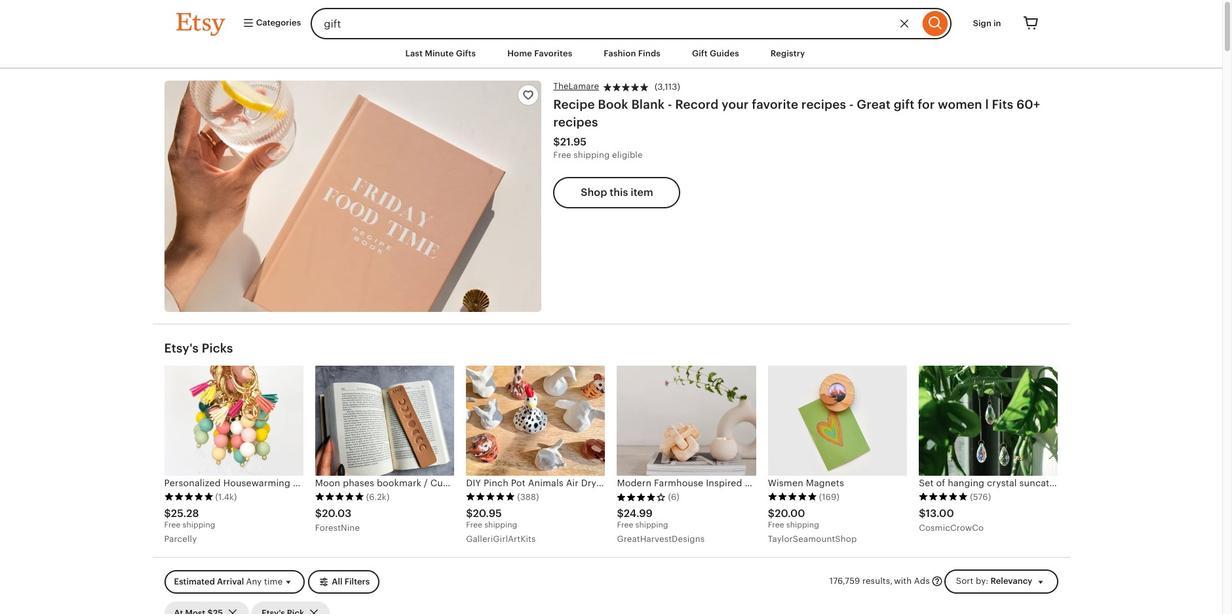 Task type: describe. For each thing, give the bounding box(es) containing it.
fashion finds
[[604, 49, 661, 58]]

forestnine
[[315, 523, 360, 533]]

gift guides
[[692, 49, 740, 58]]

2 - from the left
[[850, 98, 854, 112]]

(6.2k)
[[366, 492, 390, 502]]

1 vertical spatial recipes
[[554, 115, 598, 129]]

results,
[[863, 576, 893, 586]]

20.03
[[322, 507, 352, 520]]

(3,113)
[[655, 82, 681, 92]]

fits
[[992, 98, 1014, 112]]

estimated
[[174, 577, 215, 587]]

recipe book blank - record your favorite recipes - great gift for women l fits 60+ recipes link
[[554, 98, 1041, 129]]

by:
[[976, 577, 989, 586]]

5 out of 5 stars image for 25.28
[[164, 493, 213, 502]]

thelamare
[[554, 81, 599, 91]]

1 horizontal spatial recipes
[[802, 98, 847, 112]]

sign in
[[974, 18, 1002, 28]]

5 out of 5 stars image for 20.95
[[466, 493, 515, 502]]

gift
[[894, 98, 915, 112]]

with ads
[[894, 576, 930, 586]]

item
[[631, 186, 654, 199]]

free for 24.99
[[617, 521, 634, 530]]

personalized housewarming gift | real estate closing gift | new homeowner gift | new apartment gift | happy new home keychain image
[[164, 366, 303, 476]]

registry
[[771, 49, 805, 58]]

sign
[[974, 18, 992, 28]]

5 out of 5 stars image for 20.00
[[768, 493, 818, 502]]

set of hanging crystal suncatcher plant charms | houseplant window hanger decor accessories for big plants | plant lover gift for monstera image
[[919, 366, 1059, 476]]

in
[[994, 18, 1002, 28]]

gift guides link
[[683, 42, 749, 66]]

(576)
[[971, 492, 992, 502]]

recipe book blank - record your favorite recipes - great gift for women l fits 60+ recipes $ 21.95 free shipping eligible
[[554, 98, 1041, 160]]

finds
[[639, 49, 661, 58]]

banner containing categories
[[152, 0, 1070, 39]]

sign in button
[[964, 12, 1011, 35]]

wismen magnets
[[768, 478, 845, 489]]

20.95
[[473, 507, 502, 520]]

$ 20.00 free shipping taylorseamountshop
[[768, 507, 857, 544]]

$ 13.00 cosmiccrowco
[[919, 507, 984, 533]]

categories
[[254, 18, 301, 28]]

20.00
[[775, 507, 806, 520]]

all filters button
[[308, 570, 380, 594]]

recipe
[[554, 98, 595, 112]]

24.99
[[624, 507, 653, 520]]

taylorseamountshop
[[768, 535, 857, 544]]

book
[[598, 98, 629, 112]]

menu bar containing last minute gifts
[[152, 39, 1070, 69]]

minute
[[425, 49, 454, 58]]

favorites
[[535, 49, 573, 58]]

(1.4k)
[[215, 492, 237, 502]]

home favorites
[[508, 49, 573, 58]]

176,759
[[830, 576, 861, 586]]

home favorites link
[[498, 42, 582, 66]]

all filters
[[332, 577, 370, 587]]

all
[[332, 577, 343, 587]]

$ for 20.95
[[466, 507, 473, 520]]

gift
[[692, 49, 708, 58]]

Search for anything text field
[[311, 8, 920, 39]]

shipping inside recipe book blank - record your favorite recipes - great gift for women l fits 60+ recipes $ 21.95 free shipping eligible
[[574, 150, 610, 160]]

shop this item
[[581, 186, 654, 199]]

parcelly
[[164, 535, 197, 544]]

estimated arrival any time
[[174, 577, 283, 587]]

great
[[857, 98, 891, 112]]

(6)
[[668, 492, 680, 502]]

free for 25.28
[[164, 521, 181, 530]]



Task type: locate. For each thing, give the bounding box(es) containing it.
5 out of 5 stars image
[[164, 493, 213, 502], [315, 493, 364, 502], [466, 493, 515, 502], [768, 493, 818, 502], [919, 493, 969, 502]]

ads
[[915, 576, 930, 586]]

recipes down recipe
[[554, 115, 598, 129]]

$ 20.03 forestnine
[[315, 507, 360, 533]]

free
[[554, 150, 572, 160], [164, 521, 181, 530], [466, 521, 483, 530], [617, 521, 634, 530], [768, 521, 785, 530]]

5 out of 5 stars image up 20.95
[[466, 493, 515, 502]]

free down the 21.95 on the top left of page
[[554, 150, 572, 160]]

5 out of 5 stars image up 13.00
[[919, 493, 969, 502]]

last
[[406, 49, 423, 58]]

13.00
[[926, 507, 955, 520]]

4 5 out of 5 stars image from the left
[[768, 493, 818, 502]]

free down 20.00
[[768, 521, 785, 530]]

$ inside $ 24.99 free shipping greatharvestdesigns
[[617, 507, 624, 520]]

women
[[938, 98, 983, 112]]

5 out of 5 stars image down wismen
[[768, 493, 818, 502]]

(388)
[[517, 492, 539, 502]]

-
[[668, 98, 673, 112], [850, 98, 854, 112]]

$ 24.99 free shipping greatharvestdesigns
[[617, 507, 705, 544]]

$ down wismen
[[768, 507, 775, 520]]

$ up cosmiccrowco
[[919, 507, 926, 520]]

time
[[264, 577, 283, 587]]

modern farmhouse inspired wood chain 3 link decor for living room, coffee table decor, bookshelf decor, housewarming gift, mothers day gift image
[[617, 366, 757, 476]]

with
[[894, 576, 912, 586]]

0 horizontal spatial -
[[668, 98, 673, 112]]

shipping up gallerigirlartkits
[[485, 521, 517, 530]]

magnets
[[806, 478, 845, 489]]

relevancy
[[991, 577, 1033, 586]]

filters
[[345, 577, 370, 587]]

thelamare link
[[554, 81, 599, 93]]

etsy's picks
[[164, 342, 233, 355]]

shipping for 25.28
[[183, 521, 215, 530]]

$ 20.95 free shipping gallerigirlartkits
[[466, 507, 536, 544]]

shipping down the 21.95 on the top left of page
[[574, 150, 610, 160]]

shipping
[[574, 150, 610, 160], [183, 521, 215, 530], [485, 521, 517, 530], [636, 521, 668, 530], [787, 521, 820, 530]]

free for 20.95
[[466, 521, 483, 530]]

last minute gifts
[[406, 49, 476, 58]]

$ inside $ 20.03 forestnine
[[315, 507, 322, 520]]

shop
[[581, 186, 607, 199]]

greatharvestdesigns
[[617, 535, 705, 544]]

record
[[676, 98, 719, 112]]

free inside $ 20.00 free shipping taylorseamountshop
[[768, 521, 785, 530]]

free inside $ 20.95 free shipping gallerigirlartkits
[[466, 521, 483, 530]]

$ for 13.00
[[919, 507, 926, 520]]

176,759 results,
[[830, 576, 893, 586]]

free inside $ 25.28 free shipping parcelly
[[164, 521, 181, 530]]

moon phases bookmark / custom bookmark for women, personalized leather bookmark / book lover gift - celestial witchy gifts for 18th birthday image
[[315, 366, 455, 476]]

guides
[[710, 49, 740, 58]]

$ up forestnine
[[315, 507, 322, 520]]

home
[[508, 49, 532, 58]]

- left great
[[850, 98, 854, 112]]

$ for 25.28
[[164, 507, 171, 520]]

0 vertical spatial recipes
[[802, 98, 847, 112]]

for
[[918, 98, 935, 112]]

$ up gallerigirlartkits
[[466, 507, 473, 520]]

shipping inside $ 20.95 free shipping gallerigirlartkits
[[485, 521, 517, 530]]

$ for 24.99
[[617, 507, 624, 520]]

none search field inside banner
[[311, 8, 952, 39]]

5 out of 5 stars image up 20.03
[[315, 493, 364, 502]]

shipping for 20.00
[[787, 521, 820, 530]]

banner
[[152, 0, 1070, 39]]

eligible
[[612, 150, 643, 160]]

fashion finds link
[[594, 42, 671, 66]]

shipping down 20.00
[[787, 521, 820, 530]]

sort
[[956, 577, 974, 586]]

sort by: relevancy
[[956, 577, 1033, 586]]

$ up parcelly
[[164, 507, 171, 520]]

shipping inside $ 25.28 free shipping parcelly
[[183, 521, 215, 530]]

shipping for 20.95
[[485, 521, 517, 530]]

free inside $ 24.99 free shipping greatharvestdesigns
[[617, 521, 634, 530]]

wismen magnets image
[[768, 366, 908, 476]]

60+
[[1017, 98, 1041, 112]]

this
[[610, 186, 628, 199]]

free up parcelly
[[164, 521, 181, 530]]

$ down recipe
[[554, 135, 560, 148]]

last minute gifts link
[[396, 42, 486, 66]]

$ inside recipe book blank - record your favorite recipes - great gift for women l fits 60+ recipes $ 21.95 free shipping eligible
[[554, 135, 560, 148]]

$ for 20.00
[[768, 507, 775, 520]]

1 5 out of 5 stars image from the left
[[164, 493, 213, 502]]

- down (3,113)
[[668, 98, 673, 112]]

your
[[722, 98, 749, 112]]

$ for 20.03
[[315, 507, 322, 520]]

shipping down "25.28"
[[183, 521, 215, 530]]

shipping up greatharvestdesigns
[[636, 521, 668, 530]]

5 5 out of 5 stars image from the left
[[919, 493, 969, 502]]

recipes right favorite
[[802, 98, 847, 112]]

arrival
[[217, 577, 244, 587]]

$ inside $ 25.28 free shipping parcelly
[[164, 507, 171, 520]]

picks
[[202, 342, 233, 355]]

$ down 4 out of 5 stars image
[[617, 507, 624, 520]]

gallerigirlartkits
[[466, 535, 536, 544]]

25.28
[[171, 507, 199, 520]]

2 5 out of 5 stars image from the left
[[315, 493, 364, 502]]

any
[[246, 577, 262, 587]]

fashion
[[604, 49, 636, 58]]

$
[[554, 135, 560, 148], [164, 507, 171, 520], [315, 507, 322, 520], [466, 507, 473, 520], [617, 507, 624, 520], [768, 507, 775, 520], [919, 507, 926, 520]]

1 - from the left
[[668, 98, 673, 112]]

free down 24.99
[[617, 521, 634, 530]]

0 horizontal spatial recipes
[[554, 115, 598, 129]]

free inside recipe book blank - record your favorite recipes - great gift for women l fits 60+ recipes $ 21.95 free shipping eligible
[[554, 150, 572, 160]]

shipping for 24.99
[[636, 521, 668, 530]]

5 out of 5 stars image for 20.03
[[315, 493, 364, 502]]

$ inside $ 20.95 free shipping gallerigirlartkits
[[466, 507, 473, 520]]

etsy's
[[164, 342, 199, 355]]

3 5 out of 5 stars image from the left
[[466, 493, 515, 502]]

registry link
[[761, 42, 815, 66]]

diy pinch pot animals air dry clay kit / ages 5+ / kinder crafts / party craft / fall craft / birthday gift / holiday gift / farm animals image
[[466, 366, 606, 476]]

wismen
[[768, 478, 804, 489]]

5 out of 5 stars image for 13.00
[[919, 493, 969, 502]]

$ inside $ 13.00 cosmiccrowco
[[919, 507, 926, 520]]

gifts
[[456, 49, 476, 58]]

free down 20.95
[[466, 521, 483, 530]]

5 out of 5 stars image up "25.28"
[[164, 493, 213, 502]]

21.95
[[560, 135, 587, 148]]

blank
[[632, 98, 665, 112]]

categories button
[[232, 12, 307, 35]]

shipping inside $ 24.99 free shipping greatharvestdesigns
[[636, 521, 668, 530]]

menu bar
[[152, 39, 1070, 69]]

None search field
[[311, 8, 952, 39]]

shop this item link
[[554, 177, 681, 209]]

$ inside $ 20.00 free shipping taylorseamountshop
[[768, 507, 775, 520]]

free for 20.00
[[768, 521, 785, 530]]

(169)
[[820, 492, 840, 502]]

l
[[986, 98, 989, 112]]

4 out of 5 stars image
[[617, 493, 667, 502]]

1 horizontal spatial -
[[850, 98, 854, 112]]

favorite
[[752, 98, 799, 112]]

shipping inside $ 20.00 free shipping taylorseamountshop
[[787, 521, 820, 530]]

$ 25.28 free shipping parcelly
[[164, 507, 215, 544]]

cosmiccrowco
[[919, 523, 984, 533]]



Task type: vqa. For each thing, say whether or not it's contained in the screenshot.
shipping in $ 24.99 FREE SHIPPING GREATHARVESTDESIGNS
yes



